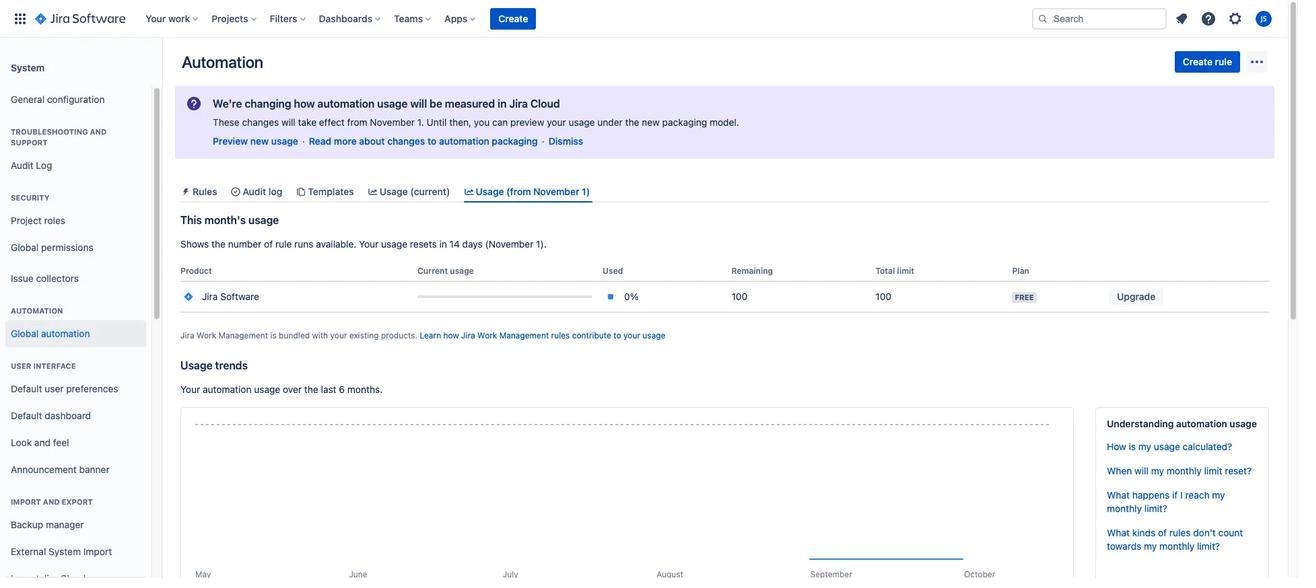 Task type: locate. For each thing, give the bounding box(es) containing it.
i
[[1181, 490, 1183, 501]]

automation group
[[5, 292, 146, 352]]

1 work from the left
[[197, 331, 216, 341]]

what happens if i reach my monthly limit?
[[1107, 490, 1226, 515]]

1)
[[582, 186, 590, 197]]

rule
[[1216, 56, 1233, 67], [275, 239, 292, 250]]

1 vertical spatial automation
[[11, 306, 63, 315]]

project roles link
[[5, 207, 146, 234]]

what for what happens if i reach my monthly limit?
[[1107, 490, 1130, 501]]

2 horizontal spatial your
[[359, 239, 379, 250]]

and up backup manager
[[43, 498, 60, 507]]

1 vertical spatial of
[[1159, 528, 1167, 539]]

1 horizontal spatial changes
[[387, 135, 425, 147]]

1 horizontal spatial create
[[1183, 56, 1213, 67]]

import
[[11, 498, 41, 507], [83, 546, 112, 557]]

· left dismiss
[[542, 135, 545, 147]]

1 horizontal spatial management
[[500, 331, 549, 341]]

automation for understanding automation usage
[[1177, 418, 1228, 430]]

the right under
[[625, 117, 640, 128]]

usage right usage (from november 1) image
[[476, 186, 504, 197]]

usage up calculated?
[[1230, 418, 1257, 430]]

work
[[197, 331, 216, 341], [478, 331, 497, 341]]

take
[[298, 117, 317, 128]]

0 horizontal spatial packaging
[[492, 135, 538, 147]]

0 horizontal spatial system
[[11, 62, 45, 73]]

tab list
[[175, 181, 1275, 203]]

2 horizontal spatial the
[[625, 117, 640, 128]]

model.
[[710, 117, 739, 128]]

default down user
[[11, 383, 42, 394]]

will right when
[[1135, 466, 1149, 477]]

to down the until
[[428, 135, 437, 147]]

projects
[[212, 12, 248, 24]]

100
[[732, 291, 748, 303], [876, 291, 892, 303]]

0 vertical spatial global
[[11, 242, 39, 253]]

november up preview new usage · read more about changes to automation packaging · dismiss
[[370, 117, 415, 128]]

new right preview
[[250, 135, 269, 147]]

1 horizontal spatial ·
[[542, 135, 545, 147]]

jira work management is bundled with your existing products. learn how jira work management rules contribute to your usage
[[181, 331, 666, 341]]

system
[[11, 62, 45, 73], [49, 546, 81, 557]]

new inside we're changing how automation usage will be measured in jira cloud these changes will take effect from november 1. until then, you can preview your usage under the new packaging model.
[[642, 117, 660, 128]]

0 horizontal spatial management
[[219, 331, 268, 341]]

audit
[[11, 159, 33, 171], [243, 186, 266, 197]]

audit right audit log image in the top left of the page
[[243, 186, 266, 197]]

2 100 from the left
[[876, 291, 892, 303]]

1 vertical spatial rules
[[1170, 528, 1191, 539]]

create for create rule
[[1183, 56, 1213, 67]]

1 horizontal spatial automation
[[182, 53, 263, 71]]

trends
[[215, 360, 248, 372]]

0 horizontal spatial rules
[[551, 331, 570, 341]]

global inside security group
[[11, 242, 39, 253]]

0 horizontal spatial will
[[282, 117, 296, 128]]

1 horizontal spatial limit
[[1205, 466, 1223, 477]]

0 vertical spatial november
[[370, 117, 415, 128]]

1 horizontal spatial to
[[614, 331, 621, 341]]

is left bundled at the bottom of page
[[270, 331, 277, 341]]

your work
[[146, 12, 190, 24]]

learn how jira work management rules contribute to your usage link
[[420, 331, 666, 341]]

jira down jira software icon
[[181, 331, 194, 341]]

user interface group
[[5, 348, 146, 488]]

rule left 'actions' image
[[1216, 56, 1233, 67]]

filters
[[270, 12, 297, 24]]

limit? inside the what kinds of rules don't count towards my monthly limit?
[[1198, 541, 1220, 552]]

your
[[146, 12, 166, 24], [359, 239, 379, 250], [181, 384, 200, 396]]

limit? down happens
[[1145, 503, 1168, 515]]

default inside default dashboard link
[[11, 410, 42, 421]]

1 vertical spatial limit?
[[1198, 541, 1220, 552]]

new right under
[[642, 117, 660, 128]]

rule inside button
[[1216, 56, 1233, 67]]

2 work from the left
[[478, 331, 497, 341]]

1 vertical spatial system
[[49, 546, 81, 557]]

import and export group
[[5, 484, 146, 579]]

2 vertical spatial will
[[1135, 466, 1149, 477]]

jira software image
[[183, 292, 194, 303]]

0 vertical spatial audit
[[11, 159, 33, 171]]

0 vertical spatial changes
[[242, 117, 279, 128]]

1 global from the top
[[11, 242, 39, 253]]

0 horizontal spatial november
[[370, 117, 415, 128]]

be
[[430, 98, 442, 110]]

0 vertical spatial will
[[410, 98, 427, 110]]

automation up from
[[318, 98, 375, 110]]

1 horizontal spatial rule
[[1216, 56, 1233, 67]]

2 what from the top
[[1107, 528, 1130, 539]]

usage (from november 1) image
[[464, 186, 475, 197]]

jira software
[[202, 291, 259, 303]]

what down when
[[1107, 490, 1130, 501]]

2 horizontal spatial usage
[[476, 186, 504, 197]]

rules inside the what kinds of rules don't count towards my monthly limit?
[[1170, 528, 1191, 539]]

1 what from the top
[[1107, 490, 1130, 501]]

2 horizontal spatial will
[[1135, 466, 1149, 477]]

0 horizontal spatial automation
[[11, 306, 63, 315]]

is right the how
[[1129, 441, 1136, 453]]

issue collectors
[[11, 273, 79, 284]]

understanding
[[1107, 418, 1174, 430]]

configuration
[[47, 93, 105, 105]]

0 horizontal spatial usage
[[181, 360, 213, 372]]

over
[[283, 384, 302, 396]]

resets
[[410, 239, 437, 250]]

rule left runs
[[275, 239, 292, 250]]

we're changing how automation usage will be measured in jira cloud these changes will take effect from november 1. until then, you can preview your usage under the new packaging model.
[[213, 98, 739, 128]]

default for default user preferences
[[11, 383, 42, 394]]

management
[[219, 331, 268, 341], [500, 331, 549, 341]]

automation up global automation
[[11, 306, 63, 315]]

audit left log
[[11, 159, 33, 171]]

usage
[[377, 98, 408, 110], [569, 117, 595, 128], [271, 135, 298, 147], [249, 214, 279, 226], [381, 239, 408, 250], [450, 266, 474, 276], [643, 331, 666, 341], [254, 384, 280, 396], [1230, 418, 1257, 430], [1154, 441, 1181, 453]]

my right reach
[[1213, 490, 1226, 501]]

global automation link
[[5, 321, 146, 348]]

global down project
[[11, 242, 39, 253]]

automation inside group
[[11, 306, 63, 315]]

1 vertical spatial limit
[[1205, 466, 1223, 477]]

how right learn
[[444, 331, 459, 341]]

1 vertical spatial monthly
[[1107, 503, 1142, 515]]

apps button
[[441, 8, 481, 29]]

automation for your automation usage over the last 6 months.
[[203, 384, 252, 396]]

1 horizontal spatial audit
[[243, 186, 266, 197]]

then,
[[449, 117, 472, 128]]

jira up preview
[[509, 98, 528, 110]]

month's
[[205, 214, 246, 226]]

will left be
[[410, 98, 427, 110]]

these
[[213, 117, 240, 128]]

monthly down don't
[[1160, 541, 1195, 552]]

1 vertical spatial what
[[1107, 528, 1130, 539]]

your inside your work dropdown button
[[146, 12, 166, 24]]

learn
[[420, 331, 441, 341]]

work right learn
[[478, 331, 497, 341]]

0 vertical spatial the
[[625, 117, 640, 128]]

14
[[450, 239, 460, 250]]

tab list containing rules
[[175, 181, 1275, 203]]

rules left the contribute
[[551, 331, 570, 341]]

1 default from the top
[[11, 383, 42, 394]]

understanding automation usage
[[1107, 418, 1257, 430]]

in left 14
[[440, 239, 447, 250]]

· left read
[[302, 135, 305, 147]]

100 down remaining
[[732, 291, 748, 303]]

usage left trends
[[181, 360, 213, 372]]

the right shows
[[212, 239, 226, 250]]

audit log image
[[231, 186, 241, 197]]

1 horizontal spatial 100
[[876, 291, 892, 303]]

total
[[876, 266, 895, 276]]

you
[[474, 117, 490, 128]]

and inside 'user interface' group
[[34, 437, 51, 448]]

1 horizontal spatial work
[[478, 331, 497, 341]]

my down kinds on the right bottom
[[1144, 541, 1157, 552]]

and inside group
[[43, 498, 60, 507]]

0 horizontal spatial limit?
[[1145, 503, 1168, 515]]

shows the number of rule runs available. your usage resets in 14 days (november 1).
[[181, 239, 547, 250]]

1 horizontal spatial in
[[498, 98, 507, 110]]

usage for usage trends
[[181, 360, 213, 372]]

changes
[[242, 117, 279, 128], [387, 135, 425, 147]]

of inside the what kinds of rules don't count towards my monthly limit?
[[1159, 528, 1167, 539]]

packaging left model.
[[663, 117, 707, 128]]

system down manager
[[49, 546, 81, 557]]

default dashboard link
[[5, 403, 146, 430]]

issue collectors link
[[5, 265, 146, 292]]

used
[[603, 266, 623, 276]]

automation down trends
[[203, 384, 252, 396]]

1 horizontal spatial will
[[410, 98, 427, 110]]

1 vertical spatial import
[[83, 546, 112, 557]]

rules left don't
[[1170, 528, 1191, 539]]

roles
[[44, 215, 65, 226]]

default up look
[[11, 410, 42, 421]]

0 horizontal spatial your
[[330, 331, 347, 341]]

6
[[339, 384, 345, 396]]

1 management from the left
[[219, 331, 268, 341]]

0 vertical spatial in
[[498, 98, 507, 110]]

default inside default user preferences link
[[11, 383, 42, 394]]

1 horizontal spatial your
[[547, 117, 566, 128]]

create down help image
[[1183, 56, 1213, 67]]

what kinds of rules don't count towards my monthly limit? link
[[1107, 528, 1244, 552]]

0 horizontal spatial import
[[11, 498, 41, 507]]

jira
[[509, 98, 528, 110], [202, 291, 218, 303], [181, 331, 194, 341], [461, 331, 475, 341]]

create rule button
[[1175, 51, 1241, 73]]

1 horizontal spatial packaging
[[663, 117, 707, 128]]

limit?
[[1145, 503, 1168, 515], [1198, 541, 1220, 552]]

0 vertical spatial to
[[428, 135, 437, 147]]

banner
[[0, 0, 1289, 38]]

your automation usage over the last 6 months.
[[181, 384, 383, 396]]

rules
[[193, 186, 217, 197]]

usage (current) image
[[368, 186, 378, 197]]

primary element
[[8, 0, 1033, 37]]

0 vertical spatial import
[[11, 498, 41, 507]]

monthly up i
[[1167, 466, 1202, 477]]

your for your automation usage over the last 6 months.
[[181, 384, 200, 396]]

0 vertical spatial packaging
[[663, 117, 707, 128]]

of right number
[[264, 239, 273, 250]]

read more about changes to automation packaging button
[[309, 135, 538, 148]]

1 vertical spatial global
[[11, 328, 39, 339]]

global
[[11, 242, 39, 253], [11, 328, 39, 339]]

my up happens
[[1152, 466, 1165, 477]]

automation down the then,
[[439, 135, 490, 147]]

2 default from the top
[[11, 410, 42, 421]]

create inside button
[[499, 12, 528, 24]]

import down backup manager link
[[83, 546, 112, 557]]

packaging down preview
[[492, 135, 538, 147]]

0 vertical spatial default
[[11, 383, 42, 394]]

system up general
[[11, 62, 45, 73]]

1 vertical spatial in
[[440, 239, 447, 250]]

last
[[321, 384, 337, 396]]

monthly down happens
[[1107, 503, 1142, 515]]

in up can
[[498, 98, 507, 110]]

0 horizontal spatial create
[[499, 12, 528, 24]]

and left feel
[[34, 437, 51, 448]]

is
[[270, 331, 277, 341], [1129, 441, 1136, 453]]

and for import
[[43, 498, 60, 507]]

0 horizontal spatial changes
[[242, 117, 279, 128]]

jira software image
[[35, 10, 125, 27], [35, 10, 125, 27], [183, 292, 194, 303]]

your inside we're changing how automation usage will be measured in jira cloud these changes will take effect from november 1. until then, you can preview your usage under the new packaging model.
[[547, 117, 566, 128]]

how up take
[[294, 98, 315, 110]]

automation inside we're changing how automation usage will be measured in jira cloud these changes will take effect from november 1. until then, you can preview your usage under the new packaging model.
[[318, 98, 375, 110]]

banner containing your work
[[0, 0, 1289, 38]]

1 vertical spatial how
[[444, 331, 459, 341]]

1 horizontal spatial new
[[642, 117, 660, 128]]

your down 0%
[[624, 331, 641, 341]]

usage down 14
[[450, 266, 474, 276]]

automation up calculated?
[[1177, 418, 1228, 430]]

0 horizontal spatial is
[[270, 331, 277, 341]]

2 vertical spatial monthly
[[1160, 541, 1195, 552]]

months.
[[347, 384, 383, 396]]

your profile and settings image
[[1256, 10, 1272, 27]]

rules image
[[181, 186, 191, 197]]

global inside automation group
[[11, 328, 39, 339]]

of right kinds on the right bottom
[[1159, 528, 1167, 539]]

0 vertical spatial what
[[1107, 490, 1130, 501]]

your left work
[[146, 12, 166, 24]]

automation for global automation
[[41, 328, 90, 339]]

1 horizontal spatial limit?
[[1198, 541, 1220, 552]]

2 management from the left
[[500, 331, 549, 341]]

search image
[[1038, 13, 1049, 24]]

sidebar navigation image
[[147, 54, 176, 81]]

product
[[181, 266, 212, 276]]

how inside we're changing how automation usage will be measured in jira cloud these changes will take effect from november 1. until then, you can preview your usage under the new packaging model.
[[294, 98, 315, 110]]

automation up we're
[[182, 53, 263, 71]]

1 horizontal spatial your
[[181, 384, 200, 396]]

(november
[[485, 239, 534, 250]]

usage for usage (current)
[[380, 186, 408, 197]]

the left last
[[304, 384, 318, 396]]

0 vertical spatial of
[[264, 239, 273, 250]]

create inside button
[[1183, 56, 1213, 67]]

1 horizontal spatial how
[[444, 331, 459, 341]]

changes down 1.
[[387, 135, 425, 147]]

import up backup
[[11, 498, 41, 507]]

0 horizontal spatial in
[[440, 239, 447, 250]]

audit for audit log
[[11, 159, 33, 171]]

usage trends
[[181, 360, 248, 372]]

current usage
[[418, 266, 474, 276]]

permissions
[[41, 242, 93, 253]]

november left 1)
[[534, 186, 580, 197]]

your right the with
[[330, 331, 347, 341]]

audit inside the troubleshooting and support group
[[11, 159, 33, 171]]

global up user
[[11, 328, 39, 339]]

my inside the what happens if i reach my monthly limit?
[[1213, 490, 1226, 501]]

work up usage trends
[[197, 331, 216, 341]]

0 horizontal spatial 100
[[732, 291, 748, 303]]

what inside the what happens if i reach my monthly limit?
[[1107, 490, 1130, 501]]

0 horizontal spatial ·
[[302, 135, 305, 147]]

1 vertical spatial and
[[34, 437, 51, 448]]

new
[[642, 117, 660, 128], [250, 135, 269, 147]]

collectors
[[36, 273, 79, 284]]

help image
[[1201, 10, 1217, 27]]

project roles
[[11, 215, 65, 226]]

and inside troubleshooting and support
[[90, 127, 107, 136]]

1 horizontal spatial system
[[49, 546, 81, 557]]

what happens if i reach my monthly limit? link
[[1107, 490, 1226, 515]]

will left take
[[282, 117, 296, 128]]

0 horizontal spatial of
[[264, 239, 273, 250]]

0 horizontal spatial how
[[294, 98, 315, 110]]

0 horizontal spatial your
[[146, 12, 166, 24]]

and down general configuration link
[[90, 127, 107, 136]]

how is my usage calculated? link
[[1107, 441, 1233, 453]]

your right available. at the top of page
[[359, 239, 379, 250]]

your down usage trends
[[181, 384, 200, 396]]

0 vertical spatial new
[[642, 117, 660, 128]]

0 horizontal spatial limit
[[898, 266, 915, 276]]

to right the contribute
[[614, 331, 621, 341]]

what up towards
[[1107, 528, 1130, 539]]

1 vertical spatial will
[[282, 117, 296, 128]]

2 global from the top
[[11, 328, 39, 339]]

support
[[11, 138, 48, 147]]

0 vertical spatial limit?
[[1145, 503, 1168, 515]]

templates image
[[296, 186, 307, 197]]

plan
[[1013, 266, 1030, 276]]

1 vertical spatial default
[[11, 410, 42, 421]]

create right apps popup button
[[499, 12, 528, 24]]

100 down "total"
[[876, 291, 892, 303]]

runs
[[294, 239, 314, 250]]

free
[[1015, 293, 1034, 302]]

usage down take
[[271, 135, 298, 147]]

usage right usage (current) "image"
[[380, 186, 408, 197]]

1 vertical spatial create
[[1183, 56, 1213, 67]]

0 vertical spatial how
[[294, 98, 315, 110]]

changes up preview new usage button
[[242, 117, 279, 128]]

this
[[181, 214, 202, 226]]

user
[[11, 362, 31, 370]]

0 vertical spatial rule
[[1216, 56, 1233, 67]]

your up dismiss
[[547, 117, 566, 128]]

0 horizontal spatial audit
[[11, 159, 33, 171]]

0 horizontal spatial the
[[212, 239, 226, 250]]

limit right "total"
[[898, 266, 915, 276]]

0 vertical spatial and
[[90, 127, 107, 136]]

monthly inside the what kinds of rules don't count towards my monthly limit?
[[1160, 541, 1195, 552]]

limit down calculated?
[[1205, 466, 1223, 477]]

troubleshooting
[[11, 127, 88, 136]]

automation up interface
[[41, 328, 90, 339]]

1 horizontal spatial rules
[[1170, 528, 1191, 539]]

2 vertical spatial the
[[304, 384, 318, 396]]

automation inside group
[[41, 328, 90, 339]]

1 horizontal spatial is
[[1129, 441, 1136, 453]]

how
[[1107, 441, 1127, 453]]

how is my usage calculated?
[[1107, 441, 1233, 453]]

my
[[1139, 441, 1152, 453], [1152, 466, 1165, 477], [1213, 490, 1226, 501], [1144, 541, 1157, 552]]

limit? down don't
[[1198, 541, 1220, 552]]

and for troubleshooting
[[90, 127, 107, 136]]

what inside the what kinds of rules don't count towards my monthly limit?
[[1107, 528, 1130, 539]]



Task type: describe. For each thing, give the bounding box(es) containing it.
your for your work
[[146, 12, 166, 24]]

1 horizontal spatial import
[[83, 546, 112, 557]]

read
[[309, 135, 332, 147]]

software
[[220, 291, 259, 303]]

usage up preview new usage · read more about changes to automation packaging · dismiss
[[377, 98, 408, 110]]

external system import link
[[5, 539, 146, 566]]

user interface
[[11, 362, 76, 370]]

backup manager link
[[5, 512, 146, 539]]

global permissions
[[11, 242, 93, 253]]

1.
[[417, 117, 424, 128]]

total limit
[[876, 266, 915, 276]]

usage for usage (from november 1)
[[476, 186, 504, 197]]

audit log
[[243, 186, 282, 197]]

jira right jira software icon
[[202, 291, 218, 303]]

your work button
[[142, 8, 204, 29]]

packaging inside we're changing how automation usage will be measured in jira cloud these changes will take effect from november 1. until then, you can preview your usage under the new packaging model.
[[663, 117, 707, 128]]

products.
[[381, 331, 418, 341]]

look
[[11, 437, 32, 448]]

current
[[418, 266, 448, 276]]

1 horizontal spatial november
[[534, 186, 580, 197]]

default user preferences link
[[5, 376, 146, 403]]

preview new usage button
[[213, 135, 298, 148]]

from
[[347, 117, 368, 128]]

1 vertical spatial the
[[212, 239, 226, 250]]

usage down audit log
[[249, 214, 279, 226]]

monthly inside the what happens if i reach my monthly limit?
[[1107, 503, 1142, 515]]

1 vertical spatial your
[[359, 239, 379, 250]]

days
[[462, 239, 483, 250]]

manager
[[46, 519, 84, 530]]

the inside we're changing how automation usage will be measured in jira cloud these changes will take effect from november 1. until then, you can preview your usage under the new packaging model.
[[625, 117, 640, 128]]

0 vertical spatial automation
[[182, 53, 263, 71]]

global automation
[[11, 328, 90, 339]]

and for look
[[34, 437, 51, 448]]

0 vertical spatial monthly
[[1167, 466, 1202, 477]]

0 vertical spatial system
[[11, 62, 45, 73]]

create button
[[491, 8, 536, 29]]

1 vertical spatial rule
[[275, 239, 292, 250]]

1 vertical spatial is
[[1129, 441, 1136, 453]]

security group
[[5, 179, 146, 265]]

2 · from the left
[[542, 135, 545, 147]]

usage up when will my monthly limit reset? link
[[1154, 441, 1181, 453]]

troubleshooting and support group
[[5, 113, 146, 183]]

bundled
[[279, 331, 310, 341]]

usage left the over
[[254, 384, 280, 396]]

usage left resets
[[381, 239, 408, 250]]

cloud
[[531, 98, 560, 110]]

0 horizontal spatial to
[[428, 135, 437, 147]]

usage right the contribute
[[643, 331, 666, 341]]

november inside we're changing how automation usage will be measured in jira cloud these changes will take effect from november 1. until then, you can preview your usage under the new packaging model.
[[370, 117, 415, 128]]

apps
[[445, 12, 468, 24]]

number
[[228, 239, 262, 250]]

1 100 from the left
[[732, 291, 748, 303]]

preview new usage · read more about changes to automation packaging · dismiss
[[213, 135, 584, 147]]

Search field
[[1033, 8, 1167, 29]]

1 vertical spatial packaging
[[492, 135, 538, 147]]

1 horizontal spatial the
[[304, 384, 318, 396]]

log
[[269, 186, 282, 197]]

feel
[[53, 437, 69, 448]]

effect
[[319, 117, 345, 128]]

user
[[45, 383, 64, 394]]

preview
[[511, 117, 545, 128]]

create for create
[[499, 12, 528, 24]]

1).
[[536, 239, 547, 250]]

if
[[1173, 490, 1178, 501]]

global for global automation
[[11, 328, 39, 339]]

external
[[11, 546, 46, 557]]

changing
[[245, 98, 291, 110]]

contribute
[[572, 331, 612, 341]]

settings image
[[1228, 10, 1244, 27]]

general configuration
[[11, 93, 105, 105]]

interface
[[33, 362, 76, 370]]

jira right learn
[[461, 331, 475, 341]]

preferences
[[66, 383, 118, 394]]

default for default dashboard
[[11, 410, 42, 421]]

teams
[[394, 12, 423, 24]]

appswitcher icon image
[[12, 10, 28, 27]]

when
[[1107, 466, 1133, 477]]

audit log
[[11, 159, 52, 171]]

upgrade link
[[1109, 289, 1164, 305]]

available.
[[316, 239, 357, 250]]

banner
[[79, 464, 110, 475]]

we're
[[213, 98, 242, 110]]

dashboard
[[45, 410, 91, 421]]

when will my monthly limit reset? link
[[1107, 466, 1252, 477]]

teams button
[[390, 8, 437, 29]]

troubleshooting and support
[[11, 127, 107, 147]]

announcement
[[11, 464, 77, 475]]

global for global permissions
[[11, 242, 39, 253]]

0 vertical spatial is
[[270, 331, 277, 341]]

issue
[[11, 273, 33, 284]]

notifications image
[[1174, 10, 1190, 27]]

jira inside we're changing how automation usage will be measured in jira cloud these changes will take effect from november 1. until then, you can preview your usage under the new packaging model.
[[509, 98, 528, 110]]

this month's usage
[[181, 214, 279, 226]]

more
[[334, 135, 357, 147]]

look and feel link
[[5, 430, 146, 457]]

in inside we're changing how automation usage will be measured in jira cloud these changes will take effect from november 1. until then, you can preview your usage under the new packaging model.
[[498, 98, 507, 110]]

my down understanding
[[1139, 441, 1152, 453]]

export
[[62, 498, 93, 507]]

limit? inside the what happens if i reach my monthly limit?
[[1145, 503, 1168, 515]]

happens
[[1133, 490, 1170, 501]]

templates
[[308, 186, 354, 197]]

0 vertical spatial rules
[[551, 331, 570, 341]]

announcement banner link
[[5, 457, 146, 484]]

0 vertical spatial limit
[[898, 266, 915, 276]]

dismiss button
[[549, 135, 584, 148]]

2 horizontal spatial your
[[624, 331, 641, 341]]

until
[[427, 117, 447, 128]]

actions image
[[1249, 54, 1266, 70]]

0%
[[624, 291, 639, 303]]

changes inside we're changing how automation usage will be measured in jira cloud these changes will take effect from november 1. until then, you can preview your usage under the new packaging model.
[[242, 117, 279, 128]]

default dashboard
[[11, 410, 91, 421]]

usage up dismiss
[[569, 117, 595, 128]]

filters button
[[266, 8, 311, 29]]

work
[[168, 12, 190, 24]]

under
[[598, 117, 623, 128]]

dashboards button
[[315, 8, 386, 29]]

1 · from the left
[[302, 135, 305, 147]]

system inside import and export group
[[49, 546, 81, 557]]

external system import
[[11, 546, 112, 557]]

dismiss
[[549, 135, 584, 147]]

calculated?
[[1183, 441, 1233, 453]]

announcement banner
[[11, 464, 110, 475]]

preview
[[213, 135, 248, 147]]

create rule
[[1183, 56, 1233, 67]]

what for what kinds of rules don't count towards my monthly limit?
[[1107, 528, 1130, 539]]

my inside the what kinds of rules don't count towards my monthly limit?
[[1144, 541, 1157, 552]]

0 horizontal spatial new
[[250, 135, 269, 147]]

1 vertical spatial to
[[614, 331, 621, 341]]

log
[[36, 159, 52, 171]]

audit for audit log
[[243, 186, 266, 197]]



Task type: vqa. For each thing, say whether or not it's contained in the screenshot.
resets
yes



